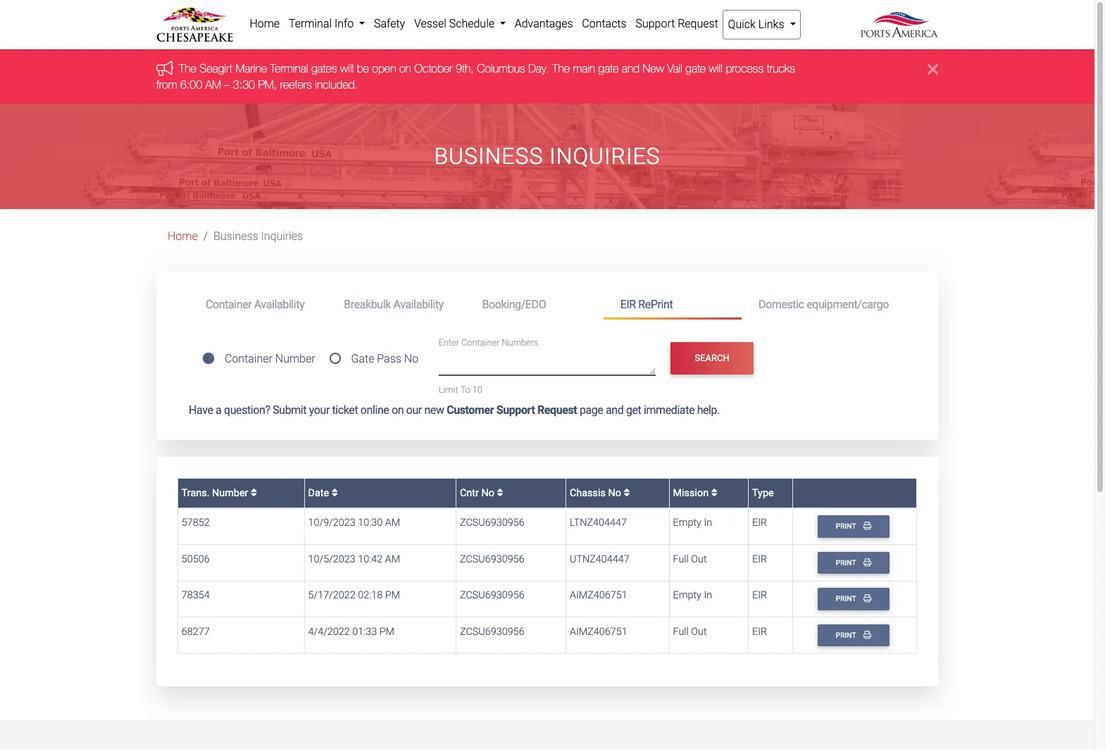 Task type: vqa. For each thing, say whether or not it's contained in the screenshot.


Task type: locate. For each thing, give the bounding box(es) containing it.
4/4/2022 01:33 pm
[[308, 626, 395, 638]]

1 horizontal spatial home
[[250, 17, 280, 30]]

open
[[372, 62, 396, 75]]

on right open
[[399, 62, 411, 75]]

vessel schedule
[[414, 17, 497, 30]]

no right cntr
[[482, 487, 495, 499]]

6:00
[[180, 78, 202, 91]]

0 vertical spatial terminal
[[289, 17, 332, 30]]

5/17/2022 02:18 pm
[[308, 590, 400, 602]]

out
[[692, 554, 707, 566], [692, 626, 707, 638]]

sort image
[[251, 488, 257, 498], [332, 488, 338, 498]]

sort image inside date link
[[332, 488, 338, 498]]

2 full out from the top
[[673, 626, 707, 638]]

request left quick
[[678, 17, 719, 30]]

number for container number
[[275, 352, 315, 366]]

availability for breakbulk availability
[[394, 298, 444, 311]]

will left be
[[340, 62, 354, 75]]

and left the get
[[606, 404, 624, 417]]

2 vertical spatial container
[[225, 352, 273, 366]]

1 vertical spatial number
[[212, 487, 248, 499]]

type
[[753, 487, 774, 499]]

sort image for mission
[[711, 488, 718, 498]]

1 horizontal spatial request
[[678, 17, 719, 30]]

1 in from the top
[[704, 517, 713, 529]]

gate right main
[[599, 62, 619, 75]]

on inside the seagirt marine terminal gates will be open on october 9th, columbus day. the main gate and new vail gate will process trucks from 6:00 am – 3:30 pm, reefers included.
[[399, 62, 411, 75]]

number up the "submit"
[[275, 352, 315, 366]]

10/5/2023 10:42 am
[[308, 554, 400, 566]]

the right day.
[[553, 62, 570, 75]]

68277
[[182, 626, 210, 638]]

0 horizontal spatial gate
[[599, 62, 619, 75]]

10/9/2023
[[308, 517, 356, 529]]

eir for 5/17/2022 02:18 pm
[[753, 590, 767, 602]]

0 horizontal spatial request
[[538, 404, 577, 417]]

limit
[[439, 385, 458, 395]]

0 vertical spatial number
[[275, 352, 315, 366]]

1 vertical spatial print image
[[864, 595, 872, 603]]

0 vertical spatial inquiries
[[550, 143, 661, 170]]

empty in for aimz406751
[[673, 590, 713, 602]]

request
[[678, 17, 719, 30], [538, 404, 577, 417]]

eir reprint link
[[604, 292, 742, 320]]

business
[[434, 143, 544, 170], [214, 230, 258, 243]]

question?
[[224, 404, 270, 417]]

1 vertical spatial pm
[[380, 626, 395, 638]]

sort image left type
[[711, 488, 718, 498]]

eir for 4/4/2022 01:33 pm
[[753, 626, 767, 638]]

vail
[[668, 62, 683, 75]]

2 print link from the top
[[818, 552, 890, 574]]

1 sort image from the left
[[497, 488, 503, 498]]

1 vertical spatial in
[[704, 590, 713, 602]]

numbers
[[502, 338, 539, 348]]

0 vertical spatial support
[[636, 17, 675, 30]]

0 horizontal spatial business inquiries
[[214, 230, 303, 243]]

1 horizontal spatial business
[[434, 143, 544, 170]]

breakbulk availability
[[344, 298, 444, 311]]

5/17/2022
[[308, 590, 356, 602]]

0 vertical spatial empty
[[673, 517, 702, 529]]

terminal left the info
[[289, 17, 332, 30]]

pm right 02:18
[[385, 590, 400, 602]]

contacts link
[[578, 10, 631, 38]]

gates
[[311, 62, 337, 75]]

the seagirt marine terminal gates will be open on october 9th, columbus day. the main gate and new vail gate will process trucks from 6:00 am – 3:30 pm, reefers included. link
[[156, 62, 795, 91]]

1 horizontal spatial sort image
[[332, 488, 338, 498]]

0 horizontal spatial inquiries
[[261, 230, 303, 243]]

sort image right trans.
[[251, 488, 257, 498]]

support request link
[[631, 10, 723, 38]]

2 vertical spatial print image
[[864, 631, 872, 639]]

0 horizontal spatial home
[[168, 230, 198, 243]]

1 empty from the top
[[673, 517, 702, 529]]

equipment/cargo
[[807, 298, 889, 311]]

1 full from the top
[[673, 554, 689, 566]]

10:42
[[358, 554, 383, 566]]

2 out from the top
[[692, 626, 707, 638]]

1 vertical spatial support
[[497, 404, 535, 417]]

no right chassis
[[608, 487, 621, 499]]

breakbulk availability link
[[327, 292, 465, 318]]

4 zcsu6930956 from the top
[[460, 626, 525, 638]]

availability up container number at the left top of page
[[254, 298, 305, 311]]

0 horizontal spatial will
[[340, 62, 354, 75]]

advantages link
[[510, 10, 578, 38]]

full out for utnz404447
[[673, 554, 707, 566]]

3 print image from the top
[[864, 631, 872, 639]]

gate
[[351, 352, 374, 366]]

1 zcsu6930956 from the top
[[460, 517, 525, 529]]

new
[[425, 404, 444, 417]]

1 vertical spatial inquiries
[[261, 230, 303, 243]]

container availability
[[206, 298, 305, 311]]

trans. number link
[[182, 487, 257, 499]]

eir inside eir reprint link
[[621, 298, 636, 311]]

ltnz404447
[[570, 517, 627, 529]]

the up 6:00
[[179, 62, 197, 75]]

full out
[[673, 554, 707, 566], [673, 626, 707, 638]]

50506
[[182, 554, 210, 566]]

2 vertical spatial am
[[385, 554, 400, 566]]

print image
[[864, 522, 872, 530], [864, 595, 872, 603], [864, 631, 872, 639]]

number
[[275, 352, 315, 366], [212, 487, 248, 499]]

pm
[[385, 590, 400, 602], [380, 626, 395, 638]]

trucks
[[767, 62, 795, 75]]

2 gate from the left
[[686, 62, 706, 75]]

zcsu6930956
[[460, 517, 525, 529], [460, 554, 525, 566], [460, 590, 525, 602], [460, 626, 525, 638]]

vessel
[[414, 17, 447, 30]]

1 horizontal spatial no
[[482, 487, 495, 499]]

2 empty in from the top
[[673, 590, 713, 602]]

terminal up reefers
[[270, 62, 308, 75]]

am right 10:42 on the bottom
[[385, 554, 400, 566]]

2 in from the top
[[704, 590, 713, 602]]

search button
[[671, 342, 754, 375]]

schedule
[[449, 17, 495, 30]]

Enter Container Numbers text field
[[439, 351, 656, 375]]

sort image for trans. number
[[251, 488, 257, 498]]

1 aimz406751 from the top
[[570, 590, 628, 602]]

0 vertical spatial pm
[[385, 590, 400, 602]]

availability
[[254, 298, 305, 311], [394, 298, 444, 311]]

0 horizontal spatial the
[[179, 62, 197, 75]]

1 horizontal spatial gate
[[686, 62, 706, 75]]

availability up the enter
[[394, 298, 444, 311]]

1 print link from the top
[[818, 516, 890, 538]]

reefers
[[280, 78, 312, 91]]

print link for 5/17/2022 02:18 pm
[[818, 589, 890, 611]]

0 horizontal spatial home link
[[168, 230, 198, 243]]

1 availability from the left
[[254, 298, 305, 311]]

1 vertical spatial request
[[538, 404, 577, 417]]

aimz406751
[[570, 590, 628, 602], [570, 626, 628, 638]]

request left the page
[[538, 404, 577, 417]]

1 horizontal spatial availability
[[394, 298, 444, 311]]

1 vertical spatial empty
[[673, 590, 702, 602]]

am right 10:30
[[385, 517, 400, 529]]

1 horizontal spatial the
[[553, 62, 570, 75]]

0 horizontal spatial sort image
[[251, 488, 257, 498]]

container right the enter
[[462, 338, 500, 348]]

gate right vail
[[686, 62, 706, 75]]

sort image inside mission "link"
[[711, 488, 718, 498]]

1 vertical spatial and
[[606, 404, 624, 417]]

1 the from the left
[[179, 62, 197, 75]]

2 horizontal spatial sort image
[[711, 488, 718, 498]]

chassis no
[[570, 487, 624, 499]]

0 vertical spatial full out
[[673, 554, 707, 566]]

no right pass
[[404, 352, 419, 366]]

container up container number at the left top of page
[[206, 298, 252, 311]]

pm,
[[258, 78, 277, 91]]

and inside the seagirt marine terminal gates will be open on october 9th, columbus day. the main gate and new vail gate will process trucks from 6:00 am – 3:30 pm, reefers included.
[[622, 62, 640, 75]]

1 full out from the top
[[673, 554, 707, 566]]

sort image up 10/9/2023
[[332, 488, 338, 498]]

on left our
[[392, 404, 404, 417]]

1 vertical spatial business
[[214, 230, 258, 243]]

1 horizontal spatial will
[[709, 62, 723, 75]]

0 vertical spatial empty in
[[673, 517, 713, 529]]

sort image
[[497, 488, 503, 498], [624, 488, 630, 498], [711, 488, 718, 498]]

sort image for cntr no
[[497, 488, 503, 498]]

print for 5/17/2022 02:18 pm
[[836, 595, 858, 604]]

zcsu6930956 for 10/5/2023 10:42 am
[[460, 554, 525, 566]]

0 vertical spatial container
[[206, 298, 252, 311]]

am for 10/5/2023 10:42 am
[[385, 554, 400, 566]]

domestic equipment/cargo link
[[742, 292, 906, 318]]

2 availability from the left
[[394, 298, 444, 311]]

home
[[250, 17, 280, 30], [168, 230, 198, 243]]

and left new
[[622, 62, 640, 75]]

main
[[573, 62, 596, 75]]

support up new
[[636, 17, 675, 30]]

1 horizontal spatial business inquiries
[[434, 143, 661, 170]]

sort image right chassis
[[624, 488, 630, 498]]

1 vertical spatial business inquiries
[[214, 230, 303, 243]]

am
[[205, 78, 221, 91], [385, 517, 400, 529], [385, 554, 400, 566]]

number right trans.
[[212, 487, 248, 499]]

0 vertical spatial in
[[704, 517, 713, 529]]

empty in
[[673, 517, 713, 529], [673, 590, 713, 602]]

and
[[622, 62, 640, 75], [606, 404, 624, 417]]

quick links link
[[723, 10, 801, 39]]

3 sort image from the left
[[711, 488, 718, 498]]

2 sort image from the left
[[332, 488, 338, 498]]

be
[[357, 62, 369, 75]]

eir for 10/9/2023 10:30 am
[[753, 517, 767, 529]]

0 vertical spatial and
[[622, 62, 640, 75]]

container up question?
[[225, 352, 273, 366]]

am for 10/9/2023 10:30 am
[[385, 517, 400, 529]]

am left '–'
[[205, 78, 221, 91]]

3 print link from the top
[[818, 589, 890, 611]]

columbus
[[477, 62, 525, 75]]

booking/edo
[[482, 298, 546, 311]]

4 print link from the top
[[818, 625, 890, 647]]

empty
[[673, 517, 702, 529], [673, 590, 702, 602]]

will left process
[[709, 62, 723, 75]]

2 aimz406751 from the top
[[570, 626, 628, 638]]

1 vertical spatial full out
[[673, 626, 707, 638]]

3 print from the top
[[836, 595, 858, 604]]

1 vertical spatial aimz406751
[[570, 626, 628, 638]]

2 sort image from the left
[[624, 488, 630, 498]]

availability for container availability
[[254, 298, 305, 311]]

domestic equipment/cargo
[[759, 298, 889, 311]]

1 vertical spatial full
[[673, 626, 689, 638]]

1 vertical spatial am
[[385, 517, 400, 529]]

2 the from the left
[[553, 62, 570, 75]]

2 will from the left
[[709, 62, 723, 75]]

0 vertical spatial print image
[[864, 522, 872, 530]]

2 zcsu6930956 from the top
[[460, 554, 525, 566]]

0 vertical spatial am
[[205, 78, 221, 91]]

3 zcsu6930956 from the top
[[460, 590, 525, 602]]

0 horizontal spatial availability
[[254, 298, 305, 311]]

page
[[580, 404, 604, 417]]

57852
[[182, 517, 210, 529]]

1 sort image from the left
[[251, 488, 257, 498]]

1 will from the left
[[340, 62, 354, 75]]

sort image inside cntr no link
[[497, 488, 503, 498]]

0 horizontal spatial business
[[214, 230, 258, 243]]

0 horizontal spatial sort image
[[497, 488, 503, 498]]

1 vertical spatial out
[[692, 626, 707, 638]]

0 vertical spatial out
[[692, 554, 707, 566]]

zcsu6930956 for 4/4/2022 01:33 pm
[[460, 626, 525, 638]]

in
[[704, 517, 713, 529], [704, 590, 713, 602]]

inquiries
[[550, 143, 661, 170], [261, 230, 303, 243]]

quick
[[728, 18, 756, 31]]

2 horizontal spatial no
[[608, 487, 621, 499]]

print link for 10/9/2023 10:30 am
[[818, 516, 890, 538]]

1 vertical spatial empty in
[[673, 590, 713, 602]]

0 vertical spatial on
[[399, 62, 411, 75]]

terminal inside the seagirt marine terminal gates will be open on october 9th, columbus day. the main gate and new vail gate will process trucks from 6:00 am – 3:30 pm, reefers included.
[[270, 62, 308, 75]]

support
[[636, 17, 675, 30], [497, 404, 535, 417]]

sort image inside the trans. number link
[[251, 488, 257, 498]]

full for utnz404447
[[673, 554, 689, 566]]

1 out from the top
[[692, 554, 707, 566]]

1 empty in from the top
[[673, 517, 713, 529]]

1 vertical spatial terminal
[[270, 62, 308, 75]]

0 vertical spatial full
[[673, 554, 689, 566]]

business inquiries
[[434, 143, 661, 170], [214, 230, 303, 243]]

container inside container availability 'link'
[[206, 298, 252, 311]]

0 vertical spatial aimz406751
[[570, 590, 628, 602]]

0 vertical spatial home
[[250, 17, 280, 30]]

container
[[206, 298, 252, 311], [462, 338, 500, 348], [225, 352, 273, 366]]

aimz406751 for full
[[570, 626, 628, 638]]

print image for 5/17/2022 02:18 pm
[[864, 595, 872, 603]]

2 print from the top
[[836, 559, 858, 568]]

our
[[406, 404, 422, 417]]

1 print from the top
[[836, 522, 858, 532]]

home link
[[245, 10, 284, 38], [168, 230, 198, 243]]

zcsu6930956 for 10/9/2023 10:30 am
[[460, 517, 525, 529]]

pm right 01:33
[[380, 626, 395, 638]]

0 vertical spatial home link
[[245, 10, 284, 38]]

2 empty from the top
[[673, 590, 702, 602]]

advantages
[[515, 17, 573, 30]]

4 print from the top
[[836, 631, 858, 640]]

zcsu6930956 for 5/17/2022 02:18 pm
[[460, 590, 525, 602]]

support right customer
[[497, 404, 535, 417]]

chassis no link
[[570, 487, 630, 499]]

no
[[404, 352, 419, 366], [482, 487, 495, 499], [608, 487, 621, 499]]

2 print image from the top
[[864, 595, 872, 603]]

print link
[[818, 516, 890, 538], [818, 552, 890, 574], [818, 589, 890, 611], [818, 625, 890, 647]]

sort image inside chassis no link
[[624, 488, 630, 498]]

1 horizontal spatial number
[[275, 352, 315, 366]]

pass
[[377, 352, 402, 366]]

availability inside 'link'
[[254, 298, 305, 311]]

0 horizontal spatial number
[[212, 487, 248, 499]]

sort image right cntr
[[497, 488, 503, 498]]

1 print image from the top
[[864, 522, 872, 530]]

0 vertical spatial business
[[434, 143, 544, 170]]

cntr no link
[[460, 487, 503, 499]]

2 full from the top
[[673, 626, 689, 638]]

1 horizontal spatial sort image
[[624, 488, 630, 498]]

gate
[[599, 62, 619, 75], [686, 62, 706, 75]]



Task type: describe. For each thing, give the bounding box(es) containing it.
pm for 4/4/2022 01:33 pm
[[380, 626, 395, 638]]

0 horizontal spatial no
[[404, 352, 419, 366]]

cntr no
[[460, 487, 497, 499]]

seagirt
[[200, 62, 233, 75]]

chassis
[[570, 487, 606, 499]]

terminal info
[[289, 17, 357, 30]]

gate pass no
[[351, 352, 419, 366]]

vessel schedule link
[[410, 10, 510, 38]]

new
[[643, 62, 664, 75]]

included.
[[315, 78, 358, 91]]

get
[[626, 404, 642, 417]]

eir for 10/5/2023 10:42 am
[[753, 554, 767, 566]]

safety
[[374, 17, 405, 30]]

9th,
[[456, 62, 474, 75]]

out for aimz406751
[[692, 626, 707, 638]]

trans. number
[[182, 487, 251, 499]]

online
[[361, 404, 389, 417]]

marine
[[236, 62, 267, 75]]

close image
[[928, 61, 939, 78]]

78354
[[182, 590, 210, 602]]

search
[[695, 353, 730, 364]]

domestic
[[759, 298, 804, 311]]

october
[[415, 62, 453, 75]]

in for aimz406751
[[704, 590, 713, 602]]

full out for aimz406751
[[673, 626, 707, 638]]

have
[[189, 404, 213, 417]]

1 horizontal spatial home link
[[245, 10, 284, 38]]

print image
[[864, 559, 872, 567]]

print link for 4/4/2022 01:33 pm
[[818, 625, 890, 647]]

am inside the seagirt marine terminal gates will be open on october 9th, columbus day. the main gate and new vail gate will process trucks from 6:00 am – 3:30 pm, reefers included.
[[205, 78, 221, 91]]

container number
[[225, 352, 315, 366]]

out for utnz404447
[[692, 554, 707, 566]]

sort image for chassis no
[[624, 488, 630, 498]]

1 vertical spatial container
[[462, 338, 500, 348]]

a
[[216, 404, 222, 417]]

01:33
[[353, 626, 377, 638]]

mission
[[673, 487, 711, 499]]

print image for 4/4/2022 01:33 pm
[[864, 631, 872, 639]]

breakbulk
[[344, 298, 391, 311]]

to
[[460, 385, 470, 395]]

container availability link
[[189, 292, 327, 318]]

process
[[726, 62, 764, 75]]

10/9/2023 10:30 am
[[308, 517, 400, 529]]

1 horizontal spatial inquiries
[[550, 143, 661, 170]]

0 vertical spatial business inquiries
[[434, 143, 661, 170]]

empty in for ltnz404447
[[673, 517, 713, 529]]

the seagirt marine terminal gates will be open on october 9th, columbus day. the main gate and new vail gate will process trucks from 6:00 am – 3:30 pm, reefers included.
[[156, 62, 795, 91]]

1 gate from the left
[[599, 62, 619, 75]]

1 vertical spatial home link
[[168, 230, 198, 243]]

print image for 10/9/2023 10:30 am
[[864, 522, 872, 530]]

enter
[[439, 338, 459, 348]]

links
[[759, 18, 785, 31]]

have a question? submit your ticket online on our new customer support request page and get immediate help.
[[189, 404, 720, 417]]

pm for 5/17/2022 02:18 pm
[[385, 590, 400, 602]]

0 horizontal spatial support
[[497, 404, 535, 417]]

3:30
[[233, 78, 255, 91]]

support request
[[636, 17, 719, 30]]

trans.
[[182, 487, 210, 499]]

terminal info link
[[284, 10, 370, 38]]

container for container number
[[225, 352, 273, 366]]

the seagirt marine terminal gates will be open on october 9th, columbus day. the main gate and new vail gate will process trucks from 6:00 am – 3:30 pm, reefers included. alert
[[0, 50, 1095, 104]]

1 vertical spatial on
[[392, 404, 404, 417]]

empty for aimz406751
[[673, 590, 702, 602]]

no for cntr no
[[482, 487, 495, 499]]

0 vertical spatial request
[[678, 17, 719, 30]]

10/5/2023
[[308, 554, 356, 566]]

10:30
[[358, 517, 383, 529]]

bullhorn image
[[156, 60, 179, 76]]

no for chassis no
[[608, 487, 621, 499]]

enter container numbers
[[439, 338, 539, 348]]

02:18
[[358, 590, 383, 602]]

eir reprint
[[621, 298, 673, 311]]

customer support request link
[[447, 404, 577, 417]]

quick links
[[728, 18, 787, 31]]

full for aimz406751
[[673, 626, 689, 638]]

print for 10/9/2023 10:30 am
[[836, 522, 858, 532]]

10
[[473, 385, 483, 395]]

1 vertical spatial home
[[168, 230, 198, 243]]

sort image for date
[[332, 488, 338, 498]]

submit
[[273, 404, 307, 417]]

customer
[[447, 404, 494, 417]]

immediate
[[644, 404, 695, 417]]

–
[[224, 78, 230, 91]]

number for trans. number
[[212, 487, 248, 499]]

print for 4/4/2022 01:33 pm
[[836, 631, 858, 640]]

cntr
[[460, 487, 479, 499]]

safety link
[[370, 10, 410, 38]]

limit to 10
[[439, 385, 483, 395]]

1 horizontal spatial support
[[636, 17, 675, 30]]

from
[[156, 78, 177, 91]]

container for container availability
[[206, 298, 252, 311]]

date link
[[308, 487, 338, 499]]

utnz404447
[[570, 554, 630, 566]]

ticket
[[332, 404, 358, 417]]

help.
[[697, 404, 720, 417]]

print for 10/5/2023 10:42 am
[[836, 559, 858, 568]]

info
[[335, 17, 354, 30]]

aimz406751 for empty
[[570, 590, 628, 602]]

empty for ltnz404447
[[673, 517, 702, 529]]

in for ltnz404447
[[704, 517, 713, 529]]

mission link
[[673, 487, 718, 499]]

print link for 10/5/2023 10:42 am
[[818, 552, 890, 574]]



